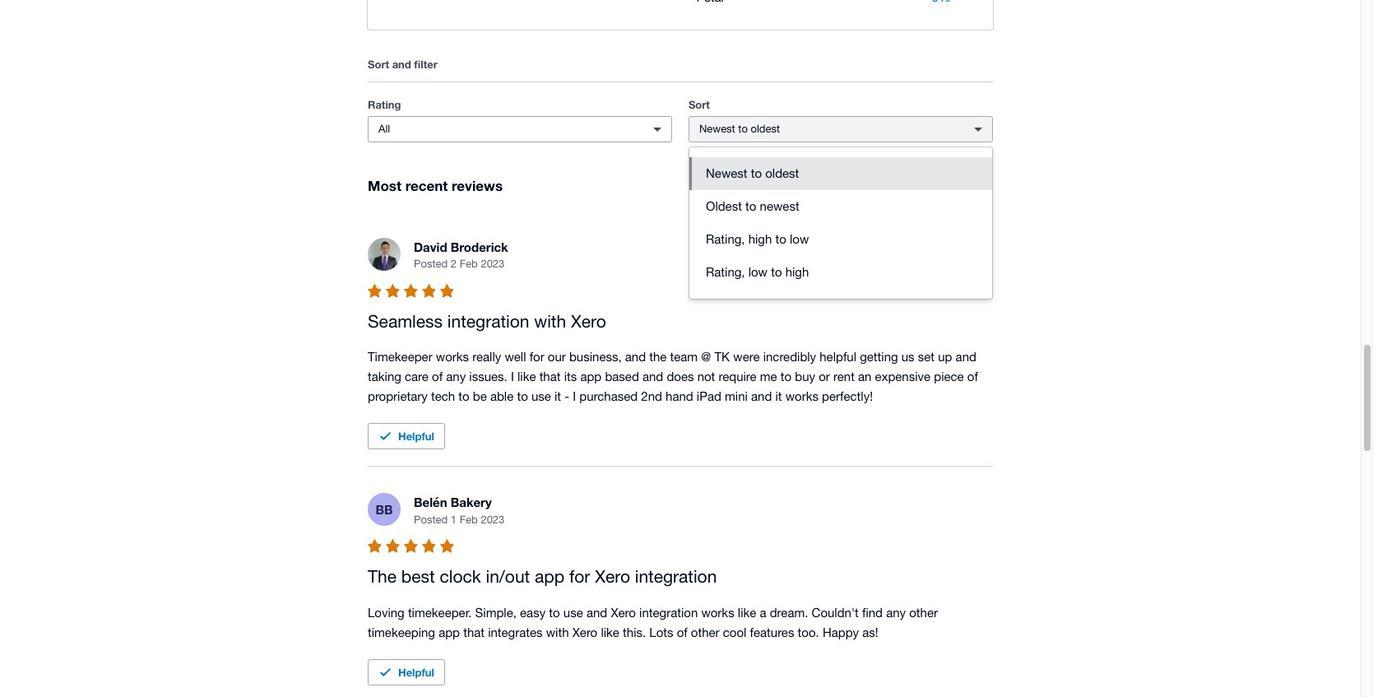 Task type: vqa. For each thing, say whether or not it's contained in the screenshot.
post within ', connect to your Amazon merchant account, connect to Xero, and either use a standard e-commerce chart of accounts provided by A2X or set your preferred mapping of Amazon transactions to your chart of accounts. A2X will monitor your Amazon merchant account, detect settlements, and post automatically to your Xero ledger.'
no



Task type: locate. For each thing, give the bounding box(es) containing it.
0 horizontal spatial for
[[530, 350, 545, 364]]

0 vertical spatial that
[[540, 370, 561, 384]]

posted
[[414, 258, 448, 270], [414, 513, 448, 526]]

helpful button
[[368, 423, 445, 450], [368, 659, 445, 685]]

group
[[690, 148, 993, 299]]

integration up lots
[[640, 606, 698, 620]]

1 horizontal spatial other
[[910, 606, 938, 620]]

for inside the timekeeper works really well for our business, and the team @ tk were incredibly helpful getting us set up and taking care of any issues. i like that its app based and does not require me to buy or rent an expensive piece of proprietary tech to be able to use it - i purchased 2nd hand ipad mini and it works perfectly!
[[530, 350, 545, 364]]

1 horizontal spatial sort
[[689, 98, 710, 111]]

any up tech
[[446, 370, 466, 384]]

2 horizontal spatial works
[[786, 390, 819, 404]]

1 vertical spatial newest to oldest
[[706, 166, 799, 180]]

of
[[432, 370, 443, 384], [968, 370, 978, 384], [677, 625, 688, 639]]

1 horizontal spatial low
[[790, 232, 809, 246]]

0 vertical spatial works
[[436, 350, 469, 364]]

0 vertical spatial helpful button
[[368, 423, 445, 450]]

0 horizontal spatial low
[[749, 265, 768, 279]]

oldest inside button
[[766, 166, 799, 180]]

0 horizontal spatial it
[[555, 390, 561, 404]]

newest to oldest inside popup button
[[700, 123, 780, 135]]

-
[[565, 390, 570, 404]]

seamless integration with xero
[[368, 311, 606, 331]]

of right 'piece'
[[968, 370, 978, 384]]

to
[[739, 123, 748, 135], [751, 166, 762, 180], [746, 199, 757, 213], [776, 232, 787, 246], [771, 265, 782, 279], [781, 370, 792, 384], [459, 390, 470, 404], [517, 390, 528, 404], [549, 606, 560, 620]]

with
[[534, 311, 566, 331], [546, 625, 569, 639]]

feb inside belén  bakery posted 1 feb 2023
[[460, 513, 478, 526]]

for right in/out
[[570, 567, 590, 586]]

any
[[446, 370, 466, 384], [887, 606, 906, 620]]

oldest inside popup button
[[751, 123, 780, 135]]

posted inside david broderick posted 2 feb 2023
[[414, 258, 448, 270]]

seamless
[[368, 311, 443, 331]]

newest inside button
[[706, 166, 748, 180]]

our
[[548, 350, 566, 364]]

really
[[473, 350, 501, 364]]

low down rating, high to low
[[749, 265, 768, 279]]

i
[[511, 370, 514, 384], [573, 390, 576, 404]]

bakery
[[451, 495, 492, 510]]

app down timekeeper.
[[439, 625, 460, 639]]

like left a
[[738, 606, 757, 620]]

1 vertical spatial any
[[887, 606, 906, 620]]

loving timekeeper. simple, easy to use and xero integration works like a dream. couldn't find any other timekeeping app that integrates with xero like this. lots of other cool features too. happy as!
[[368, 606, 942, 639]]

2023 down broderick
[[481, 258, 505, 270]]

1 vertical spatial that
[[463, 625, 485, 639]]

care
[[405, 370, 429, 384]]

1 vertical spatial for
[[570, 567, 590, 586]]

1 helpful from the top
[[398, 430, 434, 443]]

app
[[581, 370, 602, 384], [535, 567, 565, 586], [439, 625, 460, 639]]

rating, inside rating, high to low button
[[706, 232, 745, 246]]

it
[[555, 390, 561, 404], [776, 390, 782, 404]]

rating,
[[706, 232, 745, 246], [706, 265, 745, 279]]

set
[[918, 350, 935, 364]]

2023
[[481, 258, 505, 270], [481, 513, 505, 526]]

0 vertical spatial rating,
[[706, 232, 745, 246]]

1 vertical spatial rating,
[[706, 265, 745, 279]]

1 vertical spatial other
[[691, 625, 720, 639]]

2 2023 from the top
[[481, 513, 505, 526]]

0 vertical spatial app
[[581, 370, 602, 384]]

posted inside belén  bakery posted 1 feb 2023
[[414, 513, 448, 526]]

2 rating, from the top
[[706, 265, 745, 279]]

1 vertical spatial high
[[786, 265, 809, 279]]

works left really
[[436, 350, 469, 364]]

getting
[[860, 350, 898, 364]]

oldest for newest to oldest button
[[766, 166, 799, 180]]

feb
[[460, 258, 478, 270], [460, 513, 478, 526]]

newest to oldest
[[700, 123, 780, 135], [706, 166, 799, 180]]

tk
[[715, 350, 730, 364]]

2 vertical spatial like
[[601, 625, 620, 639]]

0 horizontal spatial high
[[749, 232, 772, 246]]

0 vertical spatial like
[[518, 370, 536, 384]]

0 horizontal spatial i
[[511, 370, 514, 384]]

that
[[540, 370, 561, 384], [463, 625, 485, 639]]

1 horizontal spatial for
[[570, 567, 590, 586]]

2023 for clock
[[481, 513, 505, 526]]

rating, down rating, high to low
[[706, 265, 745, 279]]

too.
[[798, 625, 819, 639]]

0 vertical spatial low
[[790, 232, 809, 246]]

use right easy
[[564, 606, 583, 620]]

helpful down proprietary
[[398, 430, 434, 443]]

2 helpful from the top
[[398, 666, 434, 679]]

feb right 1
[[460, 513, 478, 526]]

2 vertical spatial app
[[439, 625, 460, 639]]

1 vertical spatial helpful
[[398, 666, 434, 679]]

and left "the" in the bottom of the page
[[625, 350, 646, 364]]

all
[[379, 123, 390, 135]]

high inside button
[[749, 232, 772, 246]]

high up rating, low to high
[[749, 232, 772, 246]]

0 vertical spatial any
[[446, 370, 466, 384]]

integration
[[448, 311, 530, 331], [635, 567, 717, 586], [640, 606, 698, 620]]

use inside loving timekeeper. simple, easy to use and xero integration works like a dream. couldn't find any other timekeeping app that integrates with xero like this. lots of other cool features too. happy as!
[[564, 606, 583, 620]]

1 vertical spatial with
[[546, 625, 569, 639]]

1 horizontal spatial it
[[776, 390, 782, 404]]

helpful
[[398, 430, 434, 443], [398, 666, 434, 679]]

lots
[[650, 625, 674, 639]]

1 feb from the top
[[460, 258, 478, 270]]

1 helpful button from the top
[[368, 423, 445, 450]]

1 horizontal spatial i
[[573, 390, 576, 404]]

of right lots
[[677, 625, 688, 639]]

that left its at the bottom of page
[[540, 370, 561, 384]]

2 vertical spatial integration
[[640, 606, 698, 620]]

posted down belén
[[414, 513, 448, 526]]

2023 inside belén  bakery posted 1 feb 2023
[[481, 513, 505, 526]]

low inside button
[[790, 232, 809, 246]]

integration up really
[[448, 311, 530, 331]]

works up cool
[[702, 606, 735, 620]]

2023 down bakery on the left of page
[[481, 513, 505, 526]]

1 horizontal spatial works
[[702, 606, 735, 620]]

other
[[910, 606, 938, 620], [691, 625, 720, 639]]

0 vertical spatial 2023
[[481, 258, 505, 270]]

newest inside popup button
[[700, 123, 736, 135]]

most recent reviews
[[368, 177, 503, 194]]

posted down david
[[414, 258, 448, 270]]

helpful button down proprietary
[[368, 423, 445, 450]]

it left -
[[555, 390, 561, 404]]

0 horizontal spatial of
[[432, 370, 443, 384]]

helpful
[[820, 350, 857, 364]]

1 2023 from the top
[[481, 258, 505, 270]]

1 vertical spatial like
[[738, 606, 757, 620]]

1 vertical spatial 2023
[[481, 513, 505, 526]]

2 helpful button from the top
[[368, 659, 445, 685]]

feb inside david broderick posted 2 feb 2023
[[460, 258, 478, 270]]

like
[[518, 370, 536, 384], [738, 606, 757, 620], [601, 625, 620, 639]]

1 horizontal spatial any
[[887, 606, 906, 620]]

1 vertical spatial newest
[[706, 166, 748, 180]]

helpful down the timekeeping
[[398, 666, 434, 679]]

1 horizontal spatial that
[[540, 370, 561, 384]]

group containing newest to oldest
[[690, 148, 993, 299]]

1 vertical spatial app
[[535, 567, 565, 586]]

with inside loving timekeeper. simple, easy to use and xero integration works like a dream. couldn't find any other timekeeping app that integrates with xero like this. lots of other cool features too. happy as!
[[546, 625, 569, 639]]

1 vertical spatial oldest
[[766, 166, 799, 180]]

1 horizontal spatial use
[[564, 606, 583, 620]]

other right 'find'
[[910, 606, 938, 620]]

0 horizontal spatial any
[[446, 370, 466, 384]]

sort and filter
[[368, 58, 438, 71]]

that down simple,
[[463, 625, 485, 639]]

0 vertical spatial newest to oldest
[[700, 123, 780, 135]]

with up our
[[534, 311, 566, 331]]

timekeeping
[[368, 625, 435, 639]]

2 posted from the top
[[414, 513, 448, 526]]

0 horizontal spatial that
[[463, 625, 485, 639]]

feb right 2
[[460, 258, 478, 270]]

other left cool
[[691, 625, 720, 639]]

2023 inside david broderick posted 2 feb 2023
[[481, 258, 505, 270]]

like left this.
[[601, 625, 620, 639]]

newest to oldest button
[[689, 116, 993, 143]]

oldest to newest
[[706, 199, 800, 213]]

timekeeper
[[368, 350, 433, 364]]

newest to oldest inside button
[[706, 166, 799, 180]]

that inside loving timekeeper. simple, easy to use and xero integration works like a dream. couldn't find any other timekeeping app that integrates with xero like this. lots of other cool features too. happy as!
[[463, 625, 485, 639]]

1 vertical spatial helpful button
[[368, 659, 445, 685]]

1 rating, from the top
[[706, 232, 745, 246]]

rating, low to high button
[[690, 256, 993, 289]]

works down buy
[[786, 390, 819, 404]]

0 vertical spatial use
[[532, 390, 551, 404]]

0 vertical spatial high
[[749, 232, 772, 246]]

list box
[[690, 148, 993, 299]]

low inside button
[[749, 265, 768, 279]]

timekeeper.
[[408, 606, 472, 620]]

a
[[760, 606, 767, 620]]

the
[[650, 350, 667, 364]]

2 horizontal spatial app
[[581, 370, 602, 384]]

0 horizontal spatial use
[[532, 390, 551, 404]]

1 it from the left
[[555, 390, 561, 404]]

integration up loving timekeeper. simple, easy to use and xero integration works like a dream. couldn't find any other timekeeping app that integrates with xero like this. lots of other cool features too. happy as!
[[635, 567, 717, 586]]

in/out
[[486, 567, 530, 586]]

low
[[790, 232, 809, 246], [749, 265, 768, 279]]

0 vertical spatial newest
[[700, 123, 736, 135]]

low down newest
[[790, 232, 809, 246]]

any right 'find'
[[887, 606, 906, 620]]

high down rating, high to low
[[786, 265, 809, 279]]

an
[[858, 370, 872, 384]]

and right easy
[[587, 606, 608, 620]]

and
[[392, 58, 411, 71], [625, 350, 646, 364], [956, 350, 977, 364], [643, 370, 664, 384], [751, 390, 772, 404], [587, 606, 608, 620]]

0 vertical spatial feb
[[460, 258, 478, 270]]

1 posted from the top
[[414, 258, 448, 270]]

rating, low to high
[[706, 265, 809, 279]]

1 vertical spatial posted
[[414, 513, 448, 526]]

1 vertical spatial sort
[[689, 98, 710, 111]]

0 horizontal spatial sort
[[368, 58, 389, 71]]

all button
[[368, 116, 672, 143]]

newest to oldest button
[[690, 157, 993, 190]]

app up easy
[[535, 567, 565, 586]]

of inside loving timekeeper. simple, easy to use and xero integration works like a dream. couldn't find any other timekeeping app that integrates with xero like this. lots of other cool features too. happy as!
[[677, 625, 688, 639]]

like down well
[[518, 370, 536, 384]]

1 vertical spatial works
[[786, 390, 819, 404]]

incredibly
[[763, 350, 817, 364]]

cool
[[723, 625, 747, 639]]

happy
[[823, 625, 859, 639]]

newest to oldest for newest to oldest button
[[706, 166, 799, 180]]

team
[[670, 350, 698, 364]]

1 vertical spatial low
[[749, 265, 768, 279]]

1 vertical spatial feb
[[460, 513, 478, 526]]

1 horizontal spatial high
[[786, 265, 809, 279]]

filter
[[414, 58, 438, 71]]

rating, down 'oldest'
[[706, 232, 745, 246]]

issues.
[[469, 370, 508, 384]]

2nd
[[641, 390, 662, 404]]

bb
[[376, 502, 393, 517]]

oldest up newest
[[766, 166, 799, 180]]

newest for newest to oldest button
[[706, 166, 748, 180]]

of up tech
[[432, 370, 443, 384]]

it down me
[[776, 390, 782, 404]]

best
[[402, 567, 435, 586]]

0 vertical spatial for
[[530, 350, 545, 364]]

1 vertical spatial use
[[564, 606, 583, 620]]

perfectly!
[[822, 390, 873, 404]]

rating, inside rating, low to high button
[[706, 265, 745, 279]]

2 vertical spatial works
[[702, 606, 735, 620]]

oldest
[[706, 199, 742, 213]]

2 horizontal spatial of
[[968, 370, 978, 384]]

0 horizontal spatial like
[[518, 370, 536, 384]]

me
[[760, 370, 777, 384]]

use left -
[[532, 390, 551, 404]]

app down business,
[[581, 370, 602, 384]]

i right -
[[573, 390, 576, 404]]

0 vertical spatial helpful
[[398, 430, 434, 443]]

high
[[749, 232, 772, 246], [786, 265, 809, 279]]

with right integrates at the left bottom of page
[[546, 625, 569, 639]]

0 vertical spatial posted
[[414, 258, 448, 270]]

newest
[[700, 123, 736, 135], [706, 166, 748, 180]]

sort for sort and filter
[[368, 58, 389, 71]]

1 horizontal spatial like
[[601, 625, 620, 639]]

integrates
[[488, 625, 543, 639]]

app inside the timekeeper works really well for our business, and the team @ tk were incredibly helpful getting us set up and taking care of any issues. i like that its app based and does not require me to buy or rent an expensive piece of proprietary tech to be able to use it - i purchased 2nd hand ipad mini and it works perfectly!
[[581, 370, 602, 384]]

for left our
[[530, 350, 545, 364]]

helpful button down the timekeeping
[[368, 659, 445, 685]]

1 vertical spatial i
[[573, 390, 576, 404]]

2 feb from the top
[[460, 513, 478, 526]]

1 horizontal spatial of
[[677, 625, 688, 639]]

piece
[[934, 370, 964, 384]]

oldest up oldest to newest
[[751, 123, 780, 135]]

0 horizontal spatial app
[[439, 625, 460, 639]]

i down well
[[511, 370, 514, 384]]

david broderick posted 2 feb 2023
[[414, 239, 508, 270]]

sort
[[368, 58, 389, 71], [689, 98, 710, 111]]

like inside the timekeeper works really well for our business, and the team @ tk were incredibly helpful getting us set up and taking care of any issues. i like that its app based and does not require me to buy or rent an expensive piece of proprietary tech to be able to use it - i purchased 2nd hand ipad mini and it works perfectly!
[[518, 370, 536, 384]]

0 vertical spatial sort
[[368, 58, 389, 71]]

0 vertical spatial oldest
[[751, 123, 780, 135]]

use
[[532, 390, 551, 404], [564, 606, 583, 620]]



Task type: describe. For each thing, give the bounding box(es) containing it.
business,
[[570, 350, 622, 364]]

easy
[[520, 606, 546, 620]]

high inside button
[[786, 265, 809, 279]]

rating
[[368, 98, 401, 111]]

@
[[701, 350, 711, 364]]

and inside loving timekeeper. simple, easy to use and xero integration works like a dream. couldn't find any other timekeeping app that integrates with xero like this. lots of other cool features too. happy as!
[[587, 606, 608, 620]]

tech
[[431, 390, 455, 404]]

0 vertical spatial integration
[[448, 311, 530, 331]]

rating, high to low button
[[690, 223, 993, 256]]

most
[[368, 177, 402, 194]]

list box containing newest to oldest
[[690, 148, 993, 299]]

posted for integration
[[414, 258, 448, 270]]

mini
[[725, 390, 748, 404]]

proprietary
[[368, 390, 428, 404]]

or
[[819, 370, 830, 384]]

rating, for rating, low to high
[[706, 265, 745, 279]]

find
[[863, 606, 883, 620]]

able
[[490, 390, 514, 404]]

newest
[[760, 199, 800, 213]]

to inside loving timekeeper. simple, easy to use and xero integration works like a dream. couldn't find any other timekeeping app that integrates with xero like this. lots of other cool features too. happy as!
[[549, 606, 560, 620]]

reviews
[[452, 177, 503, 194]]

be
[[473, 390, 487, 404]]

feb for best
[[460, 513, 478, 526]]

expensive
[[875, 370, 931, 384]]

rating, high to low
[[706, 232, 809, 246]]

require
[[719, 370, 757, 384]]

2023 for with
[[481, 258, 505, 270]]

1
[[451, 513, 457, 526]]

that inside the timekeeper works really well for our business, and the team @ tk were incredibly helpful getting us set up and taking care of any issues. i like that its app based and does not require me to buy or rent an expensive piece of proprietary tech to be able to use it - i purchased 2nd hand ipad mini and it works perfectly!
[[540, 370, 561, 384]]

were
[[734, 350, 760, 364]]

oldest to newest button
[[690, 190, 993, 223]]

and down me
[[751, 390, 772, 404]]

oldest for newest to oldest popup button
[[751, 123, 780, 135]]

to inside popup button
[[739, 123, 748, 135]]

based
[[605, 370, 639, 384]]

app inside loving timekeeper. simple, easy to use and xero integration works like a dream. couldn't find any other timekeeping app that integrates with xero like this. lots of other cool features too. happy as!
[[439, 625, 460, 639]]

belén
[[414, 495, 447, 510]]

any inside loving timekeeper. simple, easy to use and xero integration works like a dream. couldn't find any other timekeeping app that integrates with xero like this. lots of other cool features too. happy as!
[[887, 606, 906, 620]]

us
[[902, 350, 915, 364]]

newest to oldest for newest to oldest popup button
[[700, 123, 780, 135]]

rent
[[834, 370, 855, 384]]

clock
[[440, 567, 481, 586]]

any inside the timekeeper works really well for our business, and the team @ tk were incredibly helpful getting us set up and taking care of any issues. i like that its app based and does not require me to buy or rent an expensive piece of proprietary tech to be able to use it - i purchased 2nd hand ipad mini and it works perfectly!
[[446, 370, 466, 384]]

and up the 2nd
[[643, 370, 664, 384]]

not
[[698, 370, 715, 384]]

works inside loving timekeeper. simple, easy to use and xero integration works like a dream. couldn't find any other timekeeping app that integrates with xero like this. lots of other cool features too. happy as!
[[702, 606, 735, 620]]

2 it from the left
[[776, 390, 782, 404]]

integration inside loving timekeeper. simple, easy to use and xero integration works like a dream. couldn't find any other timekeeping app that integrates with xero like this. lots of other cool features too. happy as!
[[640, 606, 698, 620]]

does
[[667, 370, 694, 384]]

rating, for rating, high to low
[[706, 232, 745, 246]]

1 vertical spatial integration
[[635, 567, 717, 586]]

2 horizontal spatial like
[[738, 606, 757, 620]]

loving
[[368, 606, 405, 620]]

to inside button
[[776, 232, 787, 246]]

2
[[451, 258, 457, 270]]

feb for integration
[[460, 258, 478, 270]]

couldn't
[[812, 606, 859, 620]]

use inside the timekeeper works really well for our business, and the team @ tk were incredibly helpful getting us set up and taking care of any issues. i like that its app based and does not require me to buy or rent an expensive piece of proprietary tech to be able to use it - i purchased 2nd hand ipad mini and it works perfectly!
[[532, 390, 551, 404]]

well
[[505, 350, 526, 364]]

dream.
[[770, 606, 809, 620]]

buy
[[795, 370, 816, 384]]

taking
[[368, 370, 402, 384]]

0 vertical spatial other
[[910, 606, 938, 620]]

features
[[750, 625, 795, 639]]

david
[[414, 239, 447, 254]]

ipad
[[697, 390, 722, 404]]

and right 'up'
[[956, 350, 977, 364]]

the best clock in/out app for xero integration
[[368, 567, 717, 586]]

helpful for seamless
[[398, 430, 434, 443]]

posted for best
[[414, 513, 448, 526]]

helpful button for seamless
[[368, 423, 445, 450]]

the
[[368, 567, 397, 586]]

hand
[[666, 390, 694, 404]]

1 horizontal spatial app
[[535, 567, 565, 586]]

0 horizontal spatial other
[[691, 625, 720, 639]]

newest for newest to oldest popup button
[[700, 123, 736, 135]]

simple,
[[475, 606, 517, 620]]

helpful for the
[[398, 666, 434, 679]]

its
[[564, 370, 577, 384]]

0 vertical spatial i
[[511, 370, 514, 384]]

this.
[[623, 625, 646, 639]]

up
[[938, 350, 953, 364]]

recent
[[405, 177, 448, 194]]

timekeeper works really well for our business, and the team @ tk were incredibly helpful getting us set up and taking care of any issues. i like that its app based and does not require me to buy or rent an expensive piece of proprietary tech to be able to use it - i purchased 2nd hand ipad mini and it works perfectly!
[[368, 350, 982, 404]]

broderick
[[451, 239, 508, 254]]

belén  bakery posted 1 feb 2023
[[414, 495, 505, 526]]

0 horizontal spatial works
[[436, 350, 469, 364]]

as!
[[863, 625, 879, 639]]

and left filter
[[392, 58, 411, 71]]

helpful button for the
[[368, 659, 445, 685]]

sort for sort
[[689, 98, 710, 111]]

0 vertical spatial with
[[534, 311, 566, 331]]

purchased
[[580, 390, 638, 404]]



